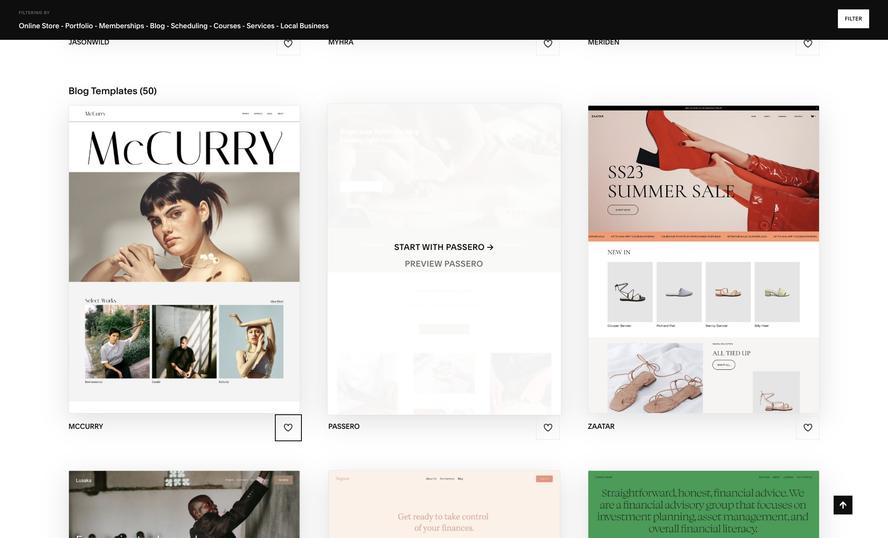 Task type: vqa. For each thing, say whether or not it's contained in the screenshot.


Task type: describe. For each thing, give the bounding box(es) containing it.
add meriden to your favorites list image
[[803, 39, 813, 48]]

services
[[247, 21, 275, 30]]

preview passero link
[[405, 253, 483, 276]]

mccurry image
[[69, 106, 300, 413]]

filtering by
[[19, 10, 50, 15]]

preview passero
[[405, 259, 483, 269]]

1 - from the left
[[61, 21, 64, 30]]

1 vertical spatial zaatar
[[707, 259, 740, 269]]

2 vertical spatial passero
[[328, 422, 360, 431]]

start with mccurry
[[133, 242, 227, 252]]

passero image
[[328, 104, 561, 415]]

)
[[154, 85, 157, 97]]

filtering
[[19, 10, 43, 15]]

mccurry inside the preview mccurry link
[[183, 259, 225, 269]]

4 - from the left
[[167, 21, 169, 30]]

preview zaatar link
[[668, 253, 740, 276]]

1 vertical spatial blog
[[69, 85, 89, 97]]

preview zaatar
[[668, 259, 740, 269]]

portfolio
[[65, 21, 93, 30]]

3 - from the left
[[146, 21, 148, 30]]

50
[[143, 85, 154, 97]]

by
[[44, 10, 50, 15]]

filter
[[845, 15, 863, 22]]

with for mccurry
[[160, 242, 182, 252]]

degraw image
[[329, 471, 559, 538]]

7 - from the left
[[276, 21, 279, 30]]

zaatar inside button
[[709, 242, 742, 252]]

lusaka image
[[69, 471, 300, 538]]

start with passero button
[[394, 236, 494, 259]]

add zaatar to your favorites list image
[[803, 423, 813, 433]]

start for preview mccurry
[[133, 242, 158, 252]]

blog templates ( 50 )
[[69, 85, 157, 97]]

myhra
[[328, 38, 354, 46]]

preview mccurry
[[143, 259, 225, 269]]

templates
[[91, 85, 137, 97]]

scheduling
[[171, 21, 208, 30]]

start with passero
[[394, 242, 485, 252]]

start for preview passero
[[394, 242, 420, 252]]

meriden
[[588, 38, 620, 46]]

2 vertical spatial mccurry
[[69, 422, 103, 431]]

2 - from the left
[[95, 21, 97, 30]]

with for zaatar
[[685, 242, 707, 252]]

online
[[19, 21, 40, 30]]



Task type: locate. For each thing, give the bounding box(es) containing it.
passero
[[446, 242, 485, 252], [444, 259, 483, 269], [328, 422, 360, 431]]

1 horizontal spatial start
[[394, 242, 420, 252]]

start up preview zaatar
[[657, 242, 683, 252]]

preview
[[143, 259, 181, 269], [405, 259, 442, 269], [668, 259, 705, 269]]

1 vertical spatial mccurry
[[183, 259, 225, 269]]

passero inside start with passero button
[[446, 242, 485, 252]]

local
[[280, 21, 298, 30]]

preview down start with zaatar on the right of the page
[[668, 259, 705, 269]]

0 horizontal spatial preview
[[143, 259, 181, 269]]

add mccurry to your favorites list image
[[284, 423, 293, 433]]

2 start from the left
[[394, 242, 420, 252]]

0 vertical spatial mccurry
[[184, 242, 227, 252]]

mccurry
[[184, 242, 227, 252], [183, 259, 225, 269], [69, 422, 103, 431]]

2 horizontal spatial preview
[[668, 259, 705, 269]]

start up preview passero
[[394, 242, 420, 252]]

2 preview from the left
[[405, 259, 442, 269]]

1 horizontal spatial blog
[[150, 21, 165, 30]]

add myhra to your favorites list image
[[543, 39, 553, 48]]

blog
[[150, 21, 165, 30], [69, 85, 89, 97]]

2 horizontal spatial start
[[657, 242, 683, 252]]

0 vertical spatial zaatar
[[709, 242, 742, 252]]

jasonwild
[[69, 38, 109, 46]]

1 horizontal spatial preview
[[405, 259, 442, 269]]

add jasonwild to your favorites list image
[[284, 39, 293, 48]]

start up preview mccurry on the top
[[133, 242, 158, 252]]

preview mccurry link
[[143, 253, 225, 276]]

5 - from the left
[[209, 21, 212, 30]]

jasonwild image
[[69, 0, 300, 29]]

3 preview from the left
[[668, 259, 705, 269]]

start
[[133, 242, 158, 252], [394, 242, 420, 252], [657, 242, 683, 252]]

with
[[160, 242, 182, 252], [422, 242, 444, 252], [685, 242, 707, 252]]

3 with from the left
[[685, 242, 707, 252]]

store
[[42, 21, 59, 30]]

zaatar
[[709, 242, 742, 252], [707, 259, 740, 269], [588, 422, 615, 431]]

- right courses
[[242, 21, 245, 30]]

start with mccurry button
[[133, 236, 236, 259]]

with up preview zaatar
[[685, 242, 707, 252]]

business
[[300, 21, 329, 30]]

back to top image
[[839, 501, 848, 510]]

2 horizontal spatial with
[[685, 242, 707, 252]]

- left scheduling
[[167, 21, 169, 30]]

(
[[140, 85, 143, 97]]

- left courses
[[209, 21, 212, 30]]

online store - portfolio - memberships - blog - scheduling - courses - services - local business
[[19, 21, 329, 30]]

preview for preview passero
[[405, 259, 442, 269]]

0 vertical spatial passero
[[446, 242, 485, 252]]

start with zaatar
[[657, 242, 742, 252]]

courses
[[214, 21, 241, 30]]

0 horizontal spatial with
[[160, 242, 182, 252]]

passero inside preview passero link
[[444, 259, 483, 269]]

start inside button
[[657, 242, 683, 252]]

0 vertical spatial blog
[[150, 21, 165, 30]]

blog left scheduling
[[150, 21, 165, 30]]

preview down the start with passero
[[405, 259, 442, 269]]

1 horizontal spatial with
[[422, 242, 444, 252]]

preview for preview mccurry
[[143, 259, 181, 269]]

with for passero
[[422, 242, 444, 252]]

with up preview mccurry on the top
[[160, 242, 182, 252]]

filter button
[[838, 9, 869, 28]]

2 with from the left
[[422, 242, 444, 252]]

cadere image
[[589, 471, 819, 538]]

memberships
[[99, 21, 144, 30]]

- right portfolio
[[95, 21, 97, 30]]

- left local
[[276, 21, 279, 30]]

2 vertical spatial zaatar
[[588, 422, 615, 431]]

start with zaatar button
[[657, 236, 751, 259]]

6 - from the left
[[242, 21, 245, 30]]

-
[[61, 21, 64, 30], [95, 21, 97, 30], [146, 21, 148, 30], [167, 21, 169, 30], [209, 21, 212, 30], [242, 21, 245, 30], [276, 21, 279, 30]]

1 preview from the left
[[143, 259, 181, 269]]

start for preview zaatar
[[657, 242, 683, 252]]

add passero to your favorites list image
[[543, 423, 553, 433]]

1 start from the left
[[133, 242, 158, 252]]

1 vertical spatial passero
[[444, 259, 483, 269]]

preview down start with mccurry
[[143, 259, 181, 269]]

mccurry inside the "start with mccurry" button
[[184, 242, 227, 252]]

1 with from the left
[[160, 242, 182, 252]]

preview for preview zaatar
[[668, 259, 705, 269]]

zaatar image
[[589, 106, 819, 413]]

with up preview passero
[[422, 242, 444, 252]]

- right memberships
[[146, 21, 148, 30]]

0 horizontal spatial start
[[133, 242, 158, 252]]

with inside button
[[685, 242, 707, 252]]

blog left templates
[[69, 85, 89, 97]]

3 start from the left
[[657, 242, 683, 252]]

0 horizontal spatial blog
[[69, 85, 89, 97]]

- right store
[[61, 21, 64, 30]]



